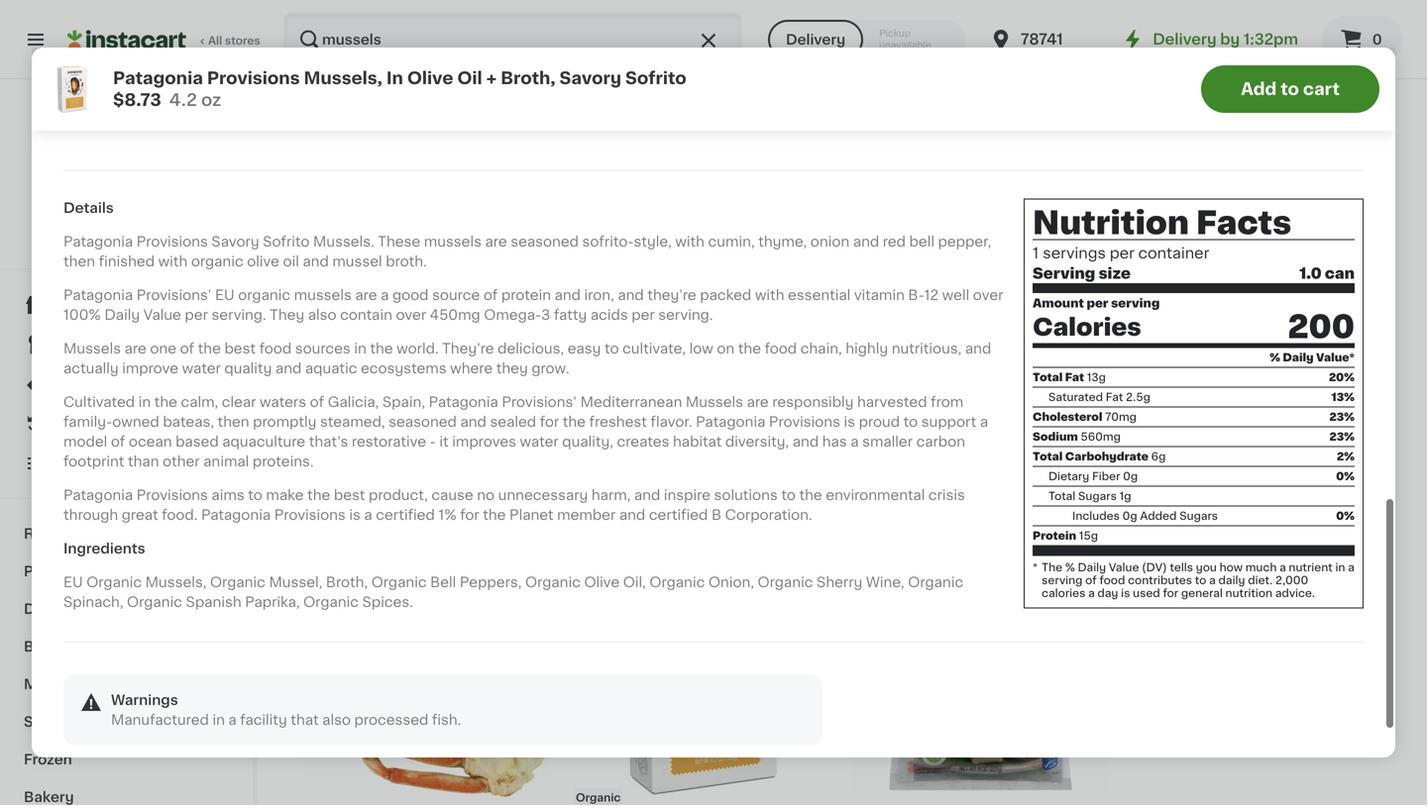 Task type: describe. For each thing, give the bounding box(es) containing it.
and up fatty
[[555, 289, 581, 302]]

mussels inside mussels are one of the best food sources in the world. they're delicious, easy to cultivate, low on the food chain, highly nutritious, and actually improve water quality and aquatic ecosystems where they grow.
[[63, 342, 121, 356]]

water inside mussels are one of the best food sources in the world. they're delicious, easy to cultivate, low on the food chain, highly nutritious, and actually improve water quality and aquatic ecosystems where they grow.
[[182, 362, 221, 376]]

they
[[496, 362, 528, 376]]

oil,
[[623, 576, 646, 590]]

organic inside organic button
[[576, 793, 621, 804]]

product,
[[369, 489, 428, 503]]

of inside * the % daily value (dv) tells you how much a nutrient in a serving of food contributes to a daily diet. 2,000 calories a day is used for general nutrition advice.
[[1086, 575, 1097, 586]]

broth, inside eu organic mussels, organic mussel, broth, organic bell peppers, organic olive oil, organic onion, organic sherry wine, organic spinach, organic spanish paprika, organic spices.
[[326, 576, 368, 590]]

in inside warnings manufactured in a facility that also processed fish.
[[213, 714, 225, 728]]

chain,
[[801, 342, 842, 356]]

fatty
[[554, 308, 587, 322]]

12
[[925, 289, 939, 302]]

daily
[[1219, 575, 1246, 586]]

daily inside * the % daily value (dv) tells you how much a nutrient in a serving of food contributes to a daily diet. 2,000 calories a day is used for general nutrition advice.
[[1078, 562, 1106, 573]]

2 vertical spatial total
[[1049, 491, 1076, 502]]

13g
[[1087, 372, 1106, 383]]

the up "ecosystems"
[[370, 342, 393, 356]]

seasoned inside "patagonia provisions savory sofrito mussels. these mussels are seasoned sofrito-style, with cumin, thyme, onion and red bell pepper, then finished with organic olive oil and mussel broth."
[[511, 235, 579, 249]]

$6.98 per pound element
[[1127, 31, 1388, 57]]

actually
[[63, 362, 119, 376]]

mussels inside patagonia provisions lemon herb mussels 4.2 oz
[[574, 479, 632, 493]]

1g
[[1120, 491, 1132, 502]]

and up the improves
[[460, 415, 487, 429]]

mussels inside patagonia provisions' eu organic mussels are a good source of protein and iron, and they're packed with essential vitamin b-12  well over 100% daily value per serving. they also contain over 450mg omega-3 fatty acids per serving.
[[294, 289, 352, 302]]

onion,
[[709, 576, 754, 590]]

central for central market fresh sea scallops
[[1127, 460, 1178, 474]]

servings
[[1043, 246, 1106, 261]]

per right acids
[[632, 308, 655, 322]]

bell
[[910, 235, 935, 249]]

patagonia for patagonia provisions mussels, in olive oil + broth, savory sofrito
[[851, 460, 920, 474]]

pricing
[[97, 221, 136, 231]]

details
[[63, 201, 114, 215]]

are inside mussels are one of the best food sources in the world. they're delicious, easy to cultivate, low on the food chain, highly nutritious, and actually improve water quality and aquatic ecosystems where they grow.
[[125, 342, 147, 356]]

olive
[[247, 255, 280, 269]]

to inside the cultivated in the calm, clear waters of galicia, spain, patagonia provisions' mediterranean mussels are responsibly harvested from family-owned bateas, then promptly steamed, seasoned and sealed for the freshest flavor. patagonia provisions is proud to support a model of ocean based aquaculture that's restorative - it improves water quality, creates habitat diversity, and has a smaller carbon footprint than other animal proteins.
[[904, 415, 918, 429]]

organic inside "patagonia provisions savory sofrito mussels. these mussels are seasoned sofrito-style, with cumin, thyme, onion and red bell pepper, then finished with organic olive oil and mussel broth."
[[191, 255, 244, 269]]

4.2 inside patagonia provisions lemon herb mussels 4.2 oz
[[574, 499, 592, 510]]

food inside * the % daily value (dv) tells you how much a nutrient in a serving of food contributes to a daily diet. 2,000 calories a day is used for general nutrition advice.
[[1100, 575, 1126, 586]]

value*
[[1317, 352, 1355, 363]]

2,000
[[1276, 575, 1309, 586]]

garlic
[[1223, 53, 1263, 67]]

mussels, for eu organic mussels, organic mussel, broth, organic bell peppers, organic olive oil, organic onion, organic sherry wine, organic spinach, organic spanish paprika, organic spices.
[[145, 576, 207, 590]]

patagonia for patagonia provisions smoked mussels
[[297, 60, 367, 74]]

the up quality, on the bottom of page
[[563, 415, 586, 429]]

savory for patagonia provisions mussels, in olive oil + broth, savory sofrito
[[970, 479, 1017, 493]]

delivery by 1:32pm link
[[1121, 28, 1299, 52]]

manufactured
[[111, 714, 209, 728]]

the right one
[[198, 342, 221, 356]]

& inside 'scout canning organic pei mussels, paprika & fennel sauce 3.5 oz'
[[622, 34, 633, 47]]

central for central market
[[73, 197, 126, 211]]

the up corporation.
[[799, 489, 823, 503]]

added
[[1140, 511, 1177, 522]]

choice
[[884, 13, 916, 22]]

4.2 inside patagonia provisions mussels, in olive oil + broth, savory sofrito $8.73 4.2 oz
[[169, 92, 197, 109]]

shop link
[[12, 286, 241, 325]]

to up corporation.
[[781, 489, 796, 503]]

the right on
[[738, 342, 761, 356]]

$ 11 64
[[855, 34, 897, 55]]

in inside the cultivated in the calm, clear waters of galicia, spain, patagonia provisions' mediterranean mussels are responsibly harvested from family-owned bateas, then promptly steamed, seasoned and sealed for the freshest flavor. patagonia provisions is proud to support a model of ocean based aquaculture that's restorative - it improves water quality, creates habitat diversity, and has a smaller carbon footprint than other animal proteins.
[[138, 396, 151, 410]]

provisions for patagonia provisions lemon herb mussels 4.2 oz
[[647, 460, 719, 474]]

buy
[[56, 417, 84, 431]]

of inside mussels are one of the best food sources in the world. they're delicious, easy to cultivate, low on the food chain, highly nutritious, and actually improve water quality and aquatic ecosystems where they grow.
[[180, 342, 194, 356]]

and left red
[[853, 235, 880, 249]]

$ 6 98 /lb
[[1131, 32, 1199, 55]]

lemon for patagonia provisions lemon herb mussels
[[722, 60, 770, 74]]

organic inside 'scout canning organic pei mussels, paprika & fennel sauce 3.5 oz'
[[609, 14, 664, 28]]

best inside mussels are one of the best food sources in the world. they're delicious, easy to cultivate, low on the food chain, highly nutritious, and actually improve water quality and aquatic ecosystems where they grow.
[[225, 342, 256, 356]]

also inside warnings manufactured in a facility that also processed fish.
[[322, 714, 351, 728]]

sofrito-
[[582, 235, 634, 249]]

of inside patagonia provisions' eu organic mussels are a good source of protein and iron, and they're packed with essential vitamin b-12  well over 100% daily value per serving. they also contain over 450mg omega-3 fatty acids per serving.
[[484, 289, 498, 302]]

a down you
[[1210, 575, 1216, 586]]

$ 8 73 for patagonia provisions smoked mussels
[[301, 34, 339, 55]]

patagonia provisions spanish white anchovies, roasted garlic
[[1161, 14, 1340, 67]]

4.2 inside patagonia provisions smoked mussels 4.2 oz
[[297, 499, 315, 510]]

low
[[690, 342, 714, 356]]

and left has
[[793, 435, 819, 449]]

service type group
[[768, 20, 965, 59]]

per up calories
[[1087, 298, 1109, 309]]

where
[[450, 362, 493, 376]]

view
[[67, 221, 94, 231]]

per inside 'nutrition facts 1 servings per container'
[[1110, 246, 1135, 261]]

provisions for patagonia provisions mussels, in olive oil + broth, savory sofrito $8.73 4.2 oz
[[207, 70, 300, 87]]

onion
[[811, 235, 850, 249]]

eu inside eu organic mussels, organic mussel, broth, organic bell peppers, organic olive oil, organic onion, organic sherry wine, organic spinach, organic spanish paprika, organic spices.
[[63, 576, 83, 590]]

with inside patagonia provisions' eu organic mussels are a good source of protein and iron, and they're packed with essential vitamin b-12  well over 100% daily value per serving. they also contain over 450mg omega-3 fatty acids per serving.
[[755, 289, 785, 302]]

$ left creates
[[578, 434, 585, 445]]

$ 8 73 down freshest
[[578, 433, 615, 454]]

all
[[208, 35, 222, 46]]

oz inside patagonia provisions smoked mussels 4.2 oz
[[318, 499, 331, 510]]

73 down steamed,
[[325, 434, 339, 445]]

total for saturated fat 2.5g
[[1033, 372, 1063, 383]]

4.2 inside button
[[63, 53, 81, 64]]

fat for saturated
[[1106, 392, 1124, 403]]

provisions for patagonia provisions smoked mussels 4.2 oz
[[371, 460, 442, 474]]

they're
[[442, 342, 494, 356]]

ecosystems
[[361, 362, 447, 376]]

includes
[[1073, 511, 1120, 522]]

amount
[[1033, 298, 1084, 309]]

73 for patagonia provisions smoked mussels
[[325, 35, 339, 46]]

it inside the cultivated in the calm, clear waters of galicia, spain, patagonia provisions' mediterranean mussels are responsibly harvested from family-owned bateas, then promptly steamed, seasoned and sealed for the freshest flavor. patagonia provisions is proud to support a model of ocean based aquaculture that's restorative - it improves water quality, creates habitat diversity, and has a smaller carbon footprint than other animal proteins.
[[440, 435, 449, 449]]

central market fresh sea scallops
[[1127, 460, 1365, 474]]

$ 8 73 for patagonia provisions mussels, in olive oil + broth, savory sofrito
[[855, 433, 892, 454]]

$ 8 73 down steamed,
[[301, 433, 339, 454]]

delivery by 1:32pm
[[1153, 32, 1299, 47]]

add up eu organic mussels, organic mussel, broth, organic bell peppers, organic olive oil, organic onion, organic sherry wine, organic spinach, organic spanish paprika, organic spices.
[[513, 561, 542, 575]]

1 vertical spatial daily
[[1283, 352, 1314, 363]]

1 horizontal spatial over
[[973, 289, 1004, 302]]

$ right has
[[855, 434, 862, 445]]

no
[[477, 489, 495, 503]]

+ for patagonia provisions mussels, in olive oil + broth, savory sofrito
[[912, 479, 921, 493]]

frozen
[[24, 753, 72, 767]]

$ left that's
[[301, 434, 309, 445]]

to right aims
[[248, 489, 263, 503]]

provisions for patagonia provisions savory sofrito mussels. these mussels are seasoned sofrito-style, with cumin, thyme, onion and red bell pepper, then finished with organic olive oil and mussel broth.
[[137, 235, 208, 249]]

% daily value*
[[1270, 352, 1355, 363]]

1
[[1033, 246, 1039, 261]]

olive inside eu organic mussels, organic mussel, broth, organic bell peppers, organic olive oil, organic onion, organic sherry wine, organic spinach, organic spanish paprika, organic spices.
[[584, 576, 620, 590]]

and up waters
[[276, 362, 302, 376]]

advice.
[[1276, 588, 1315, 599]]

mussels, for patagonia provisions mussels, in olive oil + broth, savory sofrito
[[999, 460, 1060, 474]]

savory for patagonia provisions mussels, in olive oil + broth, savory sofrito $8.73 4.2 oz
[[560, 70, 622, 87]]

view pricing policy
[[67, 221, 174, 231]]

patagonia provisions spanish white anchovies, roasted garlic button
[[1161, 0, 1364, 86]]

proud
[[859, 415, 900, 429]]

herb for patagonia provisions lemon herb mussels 4.2 oz
[[774, 460, 808, 474]]

b-
[[908, 289, 925, 302]]

mussels inside patagonia provisions smoked mussels 4.2 oz
[[297, 479, 355, 493]]

satisfaction
[[83, 240, 150, 251]]

quality
[[224, 362, 272, 376]]

olive for patagonia provisions mussels, in olive oil + broth, savory sofrito $8.73 4.2 oz
[[407, 70, 453, 87]]

organic button
[[574, 544, 835, 806]]

560mg
[[1081, 432, 1121, 442]]

value inside patagonia provisions' eu organic mussels are a good source of protein and iron, and they're packed with essential vitamin b-12  well over 100% daily value per serving. they also contain over 450mg omega-3 fatty acids per serving.
[[143, 308, 181, 322]]

is inside the cultivated in the calm, clear waters of galicia, spain, patagonia provisions' mediterranean mussels are responsibly harvested from family-owned bateas, then promptly steamed, seasoned and sealed for the freshest flavor. patagonia provisions is proud to support a model of ocean based aquaculture that's restorative - it improves water quality, creates habitat diversity, and has a smaller carbon footprint than other animal proteins.
[[844, 415, 856, 429]]

dairy & eggs link
[[12, 591, 241, 629]]

oil for patagonia provisions mussels, in olive oil + broth, savory sofrito
[[890, 479, 909, 493]]

central market logo image
[[83, 103, 170, 190]]

and right harm,
[[634, 489, 661, 503]]

$8.73
[[113, 92, 161, 109]]

carbohydrate
[[1065, 451, 1149, 462]]

sofrito inside "patagonia provisions savory sofrito mussels. these mussels are seasoned sofrito-style, with cumin, thyme, onion and red bell pepper, then finished with organic olive oil and mussel broth."
[[263, 235, 310, 249]]

sodium
[[1033, 432, 1078, 442]]

includes 0g added sugars
[[1073, 511, 1218, 522]]

patagonia provisions lemon herb mussels
[[574, 60, 808, 94]]

73 for patagonia provisions lemon herb mussels
[[602, 35, 615, 46]]

for for serving
[[1163, 588, 1179, 599]]

on
[[717, 342, 735, 356]]

add inside add to cart button
[[1241, 81, 1277, 98]]

calm,
[[181, 396, 218, 410]]

oz inside 'scout canning organic pei mussels, paprika & fennel sauce 3.5 oz'
[[523, 73, 536, 84]]

waters
[[260, 396, 306, 410]]

seasoned inside the cultivated in the calm, clear waters of galicia, spain, patagonia provisions' mediterranean mussels are responsibly harvested from family-owned bateas, then promptly steamed, seasoned and sealed for the freshest flavor. patagonia provisions is proud to support a model of ocean based aquaculture that's restorative - it improves water quality, creates habitat diversity, and has a smaller carbon footprint than other animal proteins.
[[389, 415, 457, 429]]

smoked for patagonia provisions smoked mussels 4.2 oz
[[445, 460, 502, 474]]

planet
[[510, 509, 554, 523]]

(dv)
[[1142, 562, 1167, 573]]

patagonia provisions' eu organic mussels are a good source of protein and iron, and they're packed with essential vitamin b-12  well over 100% daily value per serving. they also contain over 450mg omega-3 fatty acids per serving.
[[63, 289, 1004, 322]]

serving inside * the % daily value (dv) tells you how much a nutrient in a serving of food contributes to a daily diet. 2,000 calories a day is used for general nutrition advice.
[[1042, 575, 1083, 586]]

8 up proteins.
[[309, 433, 323, 454]]

*
[[1033, 562, 1038, 573]]

to inside button
[[1281, 81, 1300, 98]]

0 horizontal spatial food
[[259, 342, 292, 356]]

/lb inside $ 6 98 /lb
[[1178, 32, 1199, 48]]

also inside patagonia provisions' eu organic mussels are a good source of protein and iron, and they're packed with essential vitamin b-12  well over 100% daily value per serving. they also contain over 450mg omega-3 fatty acids per serving.
[[308, 308, 337, 322]]

provisions' inside the cultivated in the calm, clear waters of galicia, spain, patagonia provisions' mediterranean mussels are responsibly harvested from family-owned bateas, then promptly steamed, seasoned and sealed for the freshest flavor. patagonia provisions is proud to support a model of ocean based aquaculture that's restorative - it improves water quality, creates habitat diversity, and has a smaller carbon footprint than other animal proteins.
[[502, 396, 577, 410]]

per down guarantee
[[185, 308, 208, 322]]

4.2 oz button
[[63, 0, 267, 66]]

good
[[393, 289, 429, 302]]

patagonia for patagonia provisions mussels, in olive oil + broth, savory sofrito $8.73 4.2 oz
[[113, 70, 203, 87]]

mussels.
[[313, 235, 374, 249]]

$ down canning
[[578, 35, 585, 46]]

1 horizontal spatial food
[[765, 342, 797, 356]]

solutions
[[714, 489, 778, 503]]

64
[[882, 35, 897, 46]]

0 vertical spatial 0g
[[1123, 471, 1138, 482]]

is inside * the % daily value (dv) tells you how much a nutrient in a serving of food contributes to a daily diet. 2,000 calories a day is used for general nutrition advice.
[[1121, 588, 1131, 599]]

add right nutrient
[[1343, 561, 1372, 575]]

sofrito for patagonia provisions mussels, in olive oil + broth, savory sofrito $8.73 4.2 oz
[[626, 70, 687, 87]]

well
[[942, 289, 970, 302]]

are inside the cultivated in the calm, clear waters of galicia, spain, patagonia provisions' mediterranean mussels are responsibly harvested from family-owned bateas, then promptly steamed, seasoned and sealed for the freshest flavor. patagonia provisions is proud to support a model of ocean based aquaculture that's restorative - it improves water quality, creates habitat diversity, and has a smaller carbon footprint than other animal proteins.
[[747, 396, 769, 410]]

fat for total
[[1065, 372, 1085, 383]]

0 vertical spatial it
[[87, 417, 97, 431]]

in for patagonia provisions mussels, in olive oil + broth, savory sofrito
[[1063, 460, 1076, 474]]

other
[[163, 455, 200, 469]]

than
[[128, 455, 159, 469]]

facts
[[1197, 208, 1292, 239]]

is inside patagonia provisions aims to make the best product, cause no unnecessary harm, and inspire solutions to the environmental crisis through great food. patagonia provisions is a certified 1% for the planet member and certified b corporation.
[[349, 509, 361, 523]]

mussels inside patagonia provisions lemon herb mussels
[[574, 80, 632, 94]]

1 vertical spatial 0g
[[1123, 511, 1138, 522]]

of right waters
[[310, 396, 324, 410]]

restorative
[[352, 435, 426, 449]]

73 down freshest
[[602, 434, 615, 445]]

/lb inside $34.94 per pound element
[[1192, 432, 1213, 448]]

add right the at the right of the page
[[1066, 561, 1095, 575]]

patagonia provisions mussels, in olive oil + broth, savory sofrito
[[851, 460, 1076, 493]]

herb for patagonia provisions lemon herb mussels
[[774, 60, 808, 74]]

the down 'no'
[[483, 509, 506, 523]]

total fat 13g
[[1033, 372, 1106, 383]]

all stores
[[208, 35, 260, 46]]

and right oil
[[303, 255, 329, 269]]

100% inside patagonia provisions' eu organic mussels are a good source of protein and iron, and they're packed with essential vitamin b-12  well over 100% daily value per serving. they also contain over 450mg omega-3 fatty acids per serving.
[[63, 308, 101, 322]]

patagonia for patagonia provisions lemon herb mussels 4.2 oz
[[574, 460, 644, 474]]

amount per serving
[[1033, 298, 1160, 309]]

oil for patagonia provisions mussels, in olive oil + broth, savory sofrito $8.73 4.2 oz
[[457, 70, 482, 87]]

provisions' inside patagonia provisions' eu organic mussels are a good source of protein and iron, and they're packed with essential vitamin b-12  well over 100% daily value per serving. they also contain over 450mg omega-3 fatty acids per serving.
[[137, 289, 212, 302]]

the right make
[[307, 489, 330, 503]]

6g
[[1152, 451, 1166, 462]]

essential
[[788, 289, 851, 302]]

spices.
[[362, 596, 413, 610]]

1 horizontal spatial %
[[1270, 352, 1281, 363]]

a right nutrient
[[1348, 562, 1355, 573]]

that
[[291, 714, 319, 728]]

daily inside patagonia provisions' eu organic mussels are a good source of protein and iron, and they're packed with essential vitamin b-12  well over 100% daily value per serving. they also contain over 450mg omega-3 fatty acids per serving.
[[104, 308, 140, 322]]

and right nutritious,
[[965, 342, 992, 356]]

paprika,
[[245, 596, 300, 610]]



Task type: locate. For each thing, give the bounding box(es) containing it.
add up the sherry
[[790, 561, 819, 575]]

1 vertical spatial smoked
[[445, 460, 502, 474]]

savory inside patagonia provisions mussels, in olive oil + broth, savory sofrito $8.73 4.2 oz
[[560, 70, 622, 87]]

of down again
[[111, 435, 125, 449]]

delivery button
[[768, 20, 864, 59]]

sofrito for patagonia provisions mussels, in olive oil + broth, savory sofrito
[[1021, 479, 1068, 493]]

1 lemon from the top
[[722, 60, 770, 74]]

oz right the 3.5
[[523, 73, 536, 84]]

1 vertical spatial with
[[158, 255, 188, 269]]

spanish left paprika,
[[186, 596, 242, 610]]

eu up dairy & eggs
[[63, 576, 83, 590]]

are inside patagonia provisions' eu organic mussels are a good source of protein and iron, and they're packed with essential vitamin b-12  well over 100% daily value per serving. they also contain over 450mg omega-3 fatty acids per serving.
[[355, 289, 377, 302]]

patagonia for patagonia provisions spanish white anchovies, roasted garlic
[[1161, 14, 1230, 28]]

anchovies,
[[1264, 34, 1340, 47]]

1 horizontal spatial market
[[1182, 460, 1230, 474]]

patagonia for patagonia provisions savory sofrito mussels. these mussels are seasoned sofrito-style, with cumin, thyme, onion and red bell pepper, then finished with organic olive oil and mussel broth.
[[63, 235, 133, 249]]

spanish inside eu organic mussels, organic mussel, broth, organic bell peppers, organic olive oil, organic onion, organic sherry wine, organic spinach, organic spanish paprika, organic spices.
[[186, 596, 242, 610]]

in inside patagonia provisions mussels, in olive oil + broth, savory sofrito
[[1063, 460, 1076, 474]]

warnings
[[111, 694, 178, 708]]

habitat
[[673, 435, 722, 449]]

mussels up broth.
[[424, 235, 482, 249]]

delivery inside 'delivery by 1:32pm' link
[[1153, 32, 1217, 47]]

oil left the 3.5
[[457, 70, 482, 87]]

also right that
[[322, 714, 351, 728]]

to
[[1281, 81, 1300, 98], [605, 342, 619, 356], [904, 415, 918, 429], [248, 489, 263, 503], [781, 489, 796, 503], [1195, 575, 1207, 586]]

1 certified from the left
[[376, 509, 435, 523]]

0 vertical spatial daily
[[104, 308, 140, 322]]

fiber
[[1092, 471, 1121, 482]]

delivery for delivery
[[786, 33, 846, 47]]

+ inside patagonia provisions mussels, in olive oil + broth, savory sofrito $8.73 4.2 oz
[[486, 70, 497, 87]]

product group
[[297, 162, 558, 512], [574, 162, 835, 512], [851, 162, 1111, 496], [1127, 162, 1388, 477], [297, 544, 558, 806], [574, 544, 835, 806], [851, 544, 1111, 806], [1127, 544, 1388, 806]]

None search field
[[284, 12, 742, 67]]

lemon for patagonia provisions lemon herb mussels 4.2 oz
[[722, 460, 770, 474]]

and down harm,
[[619, 509, 646, 523]]

white
[[1220, 34, 1260, 47]]

broth, inside patagonia provisions mussels, in olive oil + broth, savory sofrito $8.73 4.2 oz
[[501, 70, 556, 87]]

1 23% from the top
[[1330, 412, 1355, 423]]

mussels,
[[502, 34, 563, 47], [304, 70, 383, 87], [999, 460, 1060, 474], [145, 576, 207, 590]]

1 horizontal spatial best
[[334, 489, 365, 503]]

2%
[[1337, 451, 1355, 462]]

herb down delivery button
[[774, 60, 808, 74]]

0%
[[1337, 471, 1355, 482], [1337, 511, 1355, 522]]

1 vertical spatial then
[[218, 415, 249, 429]]

1 horizontal spatial broth,
[[501, 70, 556, 87]]

0% for includes 0g added sugars
[[1337, 511, 1355, 522]]

2 herb from the top
[[774, 460, 808, 474]]

broth, down carbon
[[924, 479, 966, 493]]

roasted
[[1161, 53, 1219, 67]]

0 vertical spatial value
[[143, 308, 181, 322]]

provisions inside patagonia provisions mussels, in olive oil + broth, savory sofrito $8.73 4.2 oz
[[207, 70, 300, 87]]

73 for patagonia provisions mussels, in olive oil + broth, savory sofrito
[[878, 434, 892, 445]]

2.5g
[[1126, 392, 1151, 403]]

1 vertical spatial oil
[[890, 479, 909, 493]]

flavor.
[[651, 415, 693, 429]]

1 horizontal spatial seasoned
[[511, 235, 579, 249]]

0 vertical spatial sugars
[[1079, 491, 1117, 502]]

0 horizontal spatial savory
[[212, 235, 259, 249]]

23% for 70mg
[[1330, 412, 1355, 423]]

1 horizontal spatial spanish
[[1161, 34, 1216, 47]]

1 vertical spatial sugars
[[1180, 511, 1218, 522]]

savory up olive
[[212, 235, 259, 249]]

0 vertical spatial central
[[73, 197, 126, 211]]

beverages
[[24, 640, 100, 654]]

100% inside button
[[51, 240, 81, 251]]

0 vertical spatial 0%
[[1337, 471, 1355, 482]]

0 horizontal spatial it
[[87, 417, 97, 431]]

& left fennel
[[622, 34, 633, 47]]

cumin,
[[708, 235, 755, 249]]

0 vertical spatial water
[[182, 362, 221, 376]]

serving up the calories
[[1042, 575, 1083, 586]]

0 vertical spatial smoked
[[445, 60, 502, 74]]

patagonia provisions smoked mussels 4.2 oz
[[297, 460, 502, 510]]

total sugars 1g
[[1049, 491, 1132, 502]]

1 vertical spatial also
[[322, 714, 351, 728]]

0 horizontal spatial oil
[[457, 70, 482, 87]]

0 vertical spatial organic
[[191, 255, 244, 269]]

1 vertical spatial 100%
[[63, 308, 101, 322]]

aims
[[212, 489, 245, 503]]

0 horizontal spatial market
[[129, 197, 180, 211]]

patagonia inside patagonia provisions smoked mussels 4.2 oz
[[297, 460, 367, 474]]

0 vertical spatial herb
[[774, 60, 808, 74]]

olive for patagonia provisions mussels, in olive oil + broth, savory sofrito
[[851, 479, 886, 493]]

of right one
[[180, 342, 194, 356]]

total down dietary
[[1049, 491, 1076, 502]]

central market
[[73, 197, 180, 211]]

78741 button
[[989, 12, 1108, 67]]

market for central market
[[129, 197, 180, 211]]

of up omega- on the left top of page
[[484, 289, 498, 302]]

peppers,
[[460, 576, 522, 590]]

sealed
[[490, 415, 536, 429]]

total up saturated
[[1033, 372, 1063, 383]]

4.2 down the instacart logo
[[63, 53, 81, 64]]

size
[[1099, 267, 1131, 281]]

1 vertical spatial +
[[912, 479, 921, 493]]

patagonia inside patagonia provisions lemon herb mussels 4.2 oz
[[574, 460, 644, 474]]

food up day
[[1100, 575, 1126, 586]]

oz right unnecessary
[[595, 499, 608, 510]]

cultivated
[[63, 396, 135, 410]]

add
[[1241, 81, 1277, 98], [513, 561, 542, 575], [790, 561, 819, 575], [1066, 561, 1095, 575], [1343, 561, 1372, 575]]

patagonia inside patagonia provisions smoked mussels
[[297, 60, 367, 74]]

0 vertical spatial +
[[486, 70, 497, 87]]

15g
[[1079, 531, 1098, 542]]

0 vertical spatial serving
[[1111, 298, 1160, 309]]

mediterranean
[[581, 396, 682, 410]]

for down contributes
[[1163, 588, 1179, 599]]

in inside mussels are one of the best food sources in the world. they're delicious, easy to cultivate, low on the food chain, highly nutritious, and actually improve water quality and aquatic ecosystems where they grow.
[[354, 342, 367, 356]]

carbon
[[917, 435, 966, 449]]

1 add button from the left
[[476, 550, 552, 586]]

0 vertical spatial with
[[675, 235, 705, 249]]

1 vertical spatial savory
[[212, 235, 259, 249]]

herb inside patagonia provisions lemon herb mussels
[[774, 60, 808, 74]]

are up protein
[[485, 235, 507, 249]]

to right the easy
[[605, 342, 619, 356]]

0 vertical spatial fat
[[1065, 372, 1085, 383]]

pei
[[668, 14, 690, 28]]

oz inside button
[[84, 53, 97, 64]]

they
[[270, 308, 305, 322]]

to inside * the % daily value (dv) tells you how much a nutrient in a serving of food contributes to a daily diet. 2,000 calories a day is used for general nutrition advice.
[[1195, 575, 1207, 586]]

0g up '1g'
[[1123, 471, 1138, 482]]

sugars up includes
[[1079, 491, 1117, 502]]

add button up advice.
[[1305, 550, 1382, 586]]

dietary
[[1049, 471, 1090, 482]]

provisions' up sealed
[[502, 396, 577, 410]]

$ 8 73 down proud
[[855, 433, 892, 454]]

provisions inside patagonia provisions smoked mussels
[[371, 60, 442, 74]]

water inside the cultivated in the calm, clear waters of galicia, spain, patagonia provisions' mediterranean mussels are responsibly harvested from family-owned bateas, then promptly steamed, seasoned and sealed for the freshest flavor. patagonia provisions is proud to support a model of ocean based aquaculture that's restorative - it improves water quality, creates habitat diversity, and has a smaller carbon footprint than other animal proteins.
[[520, 435, 559, 449]]

a left facility on the left of the page
[[228, 714, 237, 728]]

2 vertical spatial with
[[755, 289, 785, 302]]

sofrito inside patagonia provisions mussels, in olive oil + broth, savory sofrito $8.73 4.2 oz
[[626, 70, 687, 87]]

4 add button from the left
[[1305, 550, 1382, 586]]

protein
[[1033, 531, 1077, 542]]

oil inside patagonia provisions mussels, in olive oil + broth, savory sofrito
[[890, 479, 909, 493]]

0 horizontal spatial central
[[73, 197, 126, 211]]

container
[[1139, 246, 1210, 261]]

23% for 560mg
[[1330, 432, 1355, 442]]

food up quality at the left of page
[[259, 342, 292, 356]]

0% for dietary fiber
[[1337, 471, 1355, 482]]

1 vertical spatial 0%
[[1337, 511, 1355, 522]]

serving down size
[[1111, 298, 1160, 309]]

provisions for patagonia provisions mussels, in olive oil + broth, savory sofrito
[[924, 460, 995, 474]]

for inside patagonia provisions aims to make the best product, cause no unnecessary harm, and inspire solutions to the environmental crisis through great food. patagonia provisions is a certified 1% for the planet member and certified b corporation.
[[460, 509, 479, 523]]

broth, down sauce at the top of page
[[501, 70, 556, 87]]

cultivate,
[[623, 342, 686, 356]]

2 smoked from the top
[[445, 460, 502, 474]]

add button
[[476, 550, 552, 586], [752, 550, 829, 586], [1029, 550, 1105, 586], [1305, 550, 1382, 586]]

$ inside $ 6 98 /lb
[[1131, 35, 1138, 46]]

% inside * the % daily value (dv) tells you how much a nutrient in a serving of food contributes to a daily diet. 2,000 calories a day is used for general nutrition advice.
[[1066, 562, 1075, 573]]

paprika
[[567, 34, 618, 47]]

& for seafood
[[64, 678, 75, 692]]

a right support
[[980, 415, 988, 429]]

serving size
[[1033, 267, 1131, 281]]

2 horizontal spatial is
[[1121, 588, 1131, 599]]

provisions for patagonia provisions aims to make the best product, cause no unnecessary harm, and inspire solutions to the environmental crisis through great food. patagonia provisions is a certified 1% for the planet member and certified b corporation.
[[137, 489, 208, 503]]

is up has
[[844, 415, 856, 429]]

200
[[1288, 312, 1355, 343]]

%
[[1270, 352, 1281, 363], [1066, 562, 1075, 573]]

oz inside patagonia provisions lemon herb mussels 4.2 oz
[[595, 499, 608, 510]]

0 horizontal spatial certified
[[376, 509, 435, 523]]

$ 8 73 for patagonia provisions lemon herb mussels
[[578, 34, 615, 55]]

2 horizontal spatial broth,
[[924, 479, 966, 493]]

creates
[[617, 435, 670, 449]]

olive inside patagonia provisions mussels, in olive oil + broth, savory sofrito $8.73 4.2 oz
[[407, 70, 453, 87]]

0 vertical spatial %
[[1270, 352, 1281, 363]]

central down 34 in the right bottom of the page
[[1127, 460, 1178, 474]]

central up pricing
[[73, 197, 126, 211]]

can
[[1325, 267, 1355, 281]]

smaller
[[863, 435, 913, 449]]

2 vertical spatial daily
[[1078, 562, 1106, 573]]

oz inside patagonia provisions mussels, in olive oil + broth, savory sofrito $8.73 4.2 oz
[[201, 92, 221, 109]]

bateas,
[[163, 415, 214, 429]]

2 horizontal spatial savory
[[970, 479, 1017, 493]]

$ inside '$ 11 64'
[[855, 35, 862, 46]]

1 horizontal spatial for
[[540, 415, 559, 429]]

add down garlic
[[1241, 81, 1277, 98]]

to up general
[[1195, 575, 1207, 586]]

contain
[[340, 308, 392, 322]]

1 horizontal spatial serving.
[[659, 308, 713, 322]]

1 vertical spatial total
[[1033, 451, 1063, 462]]

1:32pm
[[1244, 32, 1299, 47]]

store
[[857, 13, 882, 22]]

2 vertical spatial broth,
[[326, 576, 368, 590]]

in for patagonia provisions mussels, in olive oil + broth, savory sofrito $8.73 4.2 oz
[[386, 70, 403, 87]]

best
[[225, 342, 256, 356], [334, 489, 365, 503]]

2 serving. from the left
[[659, 308, 713, 322]]

& left candy
[[79, 716, 91, 730]]

savory right crisis
[[970, 479, 1017, 493]]

day
[[1098, 588, 1119, 599]]

value inside * the % daily value (dv) tells you how much a nutrient in a serving of food contributes to a daily diet. 2,000 calories a day is used for general nutrition advice.
[[1109, 562, 1139, 573]]

23%
[[1330, 412, 1355, 423], [1330, 432, 1355, 442]]

+ left the 3.5
[[486, 70, 497, 87]]

product group containing 34
[[1127, 162, 1388, 477]]

23% up 2%
[[1330, 432, 1355, 442]]

mussels inside "patagonia provisions savory sofrito mussels. these mussels are seasoned sofrito-style, with cumin, thyme, onion and red bell pepper, then finished with organic olive oil and mussel broth."
[[424, 235, 482, 249]]

for right sealed
[[540, 415, 559, 429]]

1 horizontal spatial then
[[218, 415, 249, 429]]

model
[[63, 435, 107, 449]]

for right 1%
[[460, 509, 479, 523]]

general
[[1181, 588, 1223, 599]]

0 vertical spatial is
[[844, 415, 856, 429]]

sofrito inside patagonia provisions mussels, in olive oil + broth, savory sofrito
[[1021, 479, 1068, 493]]

patagonia inside patagonia provisions mussels, in olive oil + broth, savory sofrito $8.73 4.2 oz
[[113, 70, 203, 87]]

then down "view"
[[63, 255, 95, 269]]

1 vertical spatial over
[[396, 308, 426, 322]]

it right -
[[440, 435, 449, 449]]

lemon inside patagonia provisions lemon herb mussels
[[722, 60, 770, 74]]

1 horizontal spatial eu
[[215, 289, 235, 302]]

scallops
[[1305, 460, 1365, 474]]

provisions for patagonia provisions lemon herb mussels
[[647, 60, 719, 74]]

a left day
[[1089, 588, 1095, 599]]

patagonia inside "patagonia provisions savory sofrito mussels. these mussels are seasoned sofrito-style, with cumin, thyme, onion and red bell pepper, then finished with organic olive oil and mussel broth."
[[63, 235, 133, 249]]

eu inside patagonia provisions' eu organic mussels are a good source of protein and iron, and they're packed with essential vitamin b-12  well over 100% daily value per serving. they also contain over 450mg omega-3 fatty acids per serving.
[[215, 289, 235, 302]]

make
[[266, 489, 304, 503]]

are
[[485, 235, 507, 249], [355, 289, 377, 302], [125, 342, 147, 356], [747, 396, 769, 410]]

patagonia provisions mussels, in olive oil + broth, savory sofrito $8.73 4.2 oz
[[113, 70, 687, 109]]

broth, for patagonia provisions mussels, in olive oil + broth, savory sofrito
[[924, 479, 966, 493]]

provisions for patagonia provisions smoked mussels
[[371, 60, 442, 74]]

0 vertical spatial broth,
[[501, 70, 556, 87]]

$ right stores
[[301, 35, 309, 46]]

1 smoked from the top
[[445, 60, 502, 74]]

seasoned up -
[[389, 415, 457, 429]]

mussels, inside patagonia provisions mussels, in olive oil + broth, savory sofrito $8.73 4.2 oz
[[304, 70, 383, 87]]

certified down inspire
[[649, 509, 708, 523]]

+ inside patagonia provisions mussels, in olive oil + broth, savory sofrito
[[912, 479, 921, 493]]

$ 8 73 down canning
[[578, 34, 615, 55]]

0 vertical spatial market
[[129, 197, 180, 211]]

all stores link
[[67, 12, 262, 67]]

instacart logo image
[[67, 28, 186, 52]]

$34.94 per pound element
[[1127, 431, 1388, 457]]

1 horizontal spatial with
[[675, 235, 705, 249]]

oz down the instacart logo
[[84, 53, 97, 64]]

sofrito up oil
[[263, 235, 310, 249]]

0 horizontal spatial with
[[158, 255, 188, 269]]

value up one
[[143, 308, 181, 322]]

&
[[622, 34, 633, 47], [66, 603, 77, 617], [64, 678, 75, 692], [79, 716, 91, 730]]

oz right make
[[318, 499, 331, 510]]

2 vertical spatial for
[[1163, 588, 1179, 599]]

1 vertical spatial /lb
[[1192, 432, 1213, 448]]

1 vertical spatial sofrito
[[263, 235, 310, 249]]

for inside the cultivated in the calm, clear waters of galicia, spain, patagonia provisions' mediterranean mussels are responsibly harvested from family-owned bateas, then promptly steamed, seasoned and sealed for the freshest flavor. patagonia provisions is proud to support a model of ocean based aquaculture that's restorative - it improves water quality, creates habitat diversity, and has a smaller carbon footprint than other animal proteins.
[[540, 415, 559, 429]]

1 vertical spatial herb
[[774, 460, 808, 474]]

3 add button from the left
[[1029, 550, 1105, 586]]

0 vertical spatial also
[[308, 308, 337, 322]]

2 23% from the top
[[1330, 432, 1355, 442]]

1 vertical spatial spanish
[[186, 596, 242, 610]]

patagonia for patagonia provisions' eu organic mussels are a good source of protein and iron, and they're packed with essential vitamin b-12  well over 100% daily value per serving. they also contain over 450mg omega-3 fatty acids per serving.
[[63, 289, 133, 302]]

then inside "patagonia provisions savory sofrito mussels. these mussels are seasoned sofrito-style, with cumin, thyme, onion and red bell pepper, then finished with organic olive oil and mussel broth."
[[63, 255, 95, 269]]

produce
[[24, 565, 84, 579]]

0 horizontal spatial broth,
[[326, 576, 368, 590]]

4.2 down proteins.
[[297, 499, 315, 510]]

saturated
[[1049, 392, 1103, 403]]

broth, inside patagonia provisions mussels, in olive oil + broth, savory sofrito
[[924, 479, 966, 493]]

mussels, inside 'scout canning organic pei mussels, paprika & fennel sauce 3.5 oz'
[[502, 34, 563, 47]]

are inside "patagonia provisions savory sofrito mussels. these mussels are seasoned sofrito-style, with cumin, thyme, onion and red bell pepper, then finished with organic olive oil and mussel broth."
[[485, 235, 507, 249]]

1 horizontal spatial delivery
[[1153, 32, 1217, 47]]

a down product,
[[364, 509, 372, 523]]

450mg
[[430, 308, 480, 322]]

fat up 70mg
[[1106, 392, 1124, 403]]

spanish inside patagonia provisions spanish white anchovies, roasted garlic
[[1161, 34, 1216, 47]]

+ for patagonia provisions mussels, in olive oil + broth, savory sofrito $8.73 4.2 oz
[[486, 70, 497, 87]]

olive inside patagonia provisions mussels, in olive oil + broth, savory sofrito
[[851, 479, 886, 493]]

guarantee
[[153, 240, 210, 251]]

1 vertical spatial water
[[520, 435, 559, 449]]

serving.
[[212, 308, 266, 322], [659, 308, 713, 322]]

1 vertical spatial it
[[440, 435, 449, 449]]

8 for patagonia provisions lemon herb mussels
[[585, 34, 600, 55]]

& for candy
[[79, 716, 91, 730]]

1 vertical spatial value
[[1109, 562, 1139, 573]]

2 horizontal spatial olive
[[851, 479, 886, 493]]

* the % daily value (dv) tells you how much a nutrient in a serving of food contributes to a daily diet. 2,000 calories a day is used for general nutrition advice.
[[1033, 562, 1355, 599]]

organic inside patagonia provisions' eu organic mussels are a good source of protein and iron, and they're packed with essential vitamin b-12  well over 100% daily value per serving. they also contain over 450mg omega-3 fatty acids per serving.
[[238, 289, 291, 302]]

they're
[[648, 289, 697, 302]]

eu up quality at the left of page
[[215, 289, 235, 302]]

facility
[[240, 714, 287, 728]]

0 horizontal spatial then
[[63, 255, 95, 269]]

1 vertical spatial olive
[[851, 479, 886, 493]]

proteins.
[[253, 455, 314, 469]]

0 vertical spatial total
[[1033, 372, 1063, 383]]

also
[[308, 308, 337, 322], [322, 714, 351, 728]]

1 horizontal spatial mussels
[[424, 235, 482, 249]]

1 vertical spatial eu
[[63, 576, 83, 590]]

2 lemon from the top
[[722, 460, 770, 474]]

meat
[[24, 678, 61, 692]]

1 serving. from the left
[[212, 308, 266, 322]]

1 horizontal spatial fat
[[1106, 392, 1124, 403]]

savory inside "patagonia provisions savory sofrito mussels. these mussels are seasoned sofrito-style, with cumin, thyme, onion and red bell pepper, then finished with organic olive oil and mussel broth."
[[212, 235, 259, 249]]

$ down store
[[855, 35, 862, 46]]

a inside warnings manufactured in a facility that also processed fish.
[[228, 714, 237, 728]]

mussels, inside patagonia provisions mussels, in olive oil + broth, savory sofrito
[[999, 460, 1060, 474]]

contributes
[[1128, 575, 1193, 586]]

provisions inside patagonia provisions spanish white anchovies, roasted garlic
[[1234, 14, 1305, 28]]

0 horizontal spatial serving
[[1042, 575, 1083, 586]]

freshest
[[589, 415, 647, 429]]

0 vertical spatial eu
[[215, 289, 235, 302]]

& for eggs
[[66, 603, 77, 617]]

add button down corporation.
[[752, 550, 829, 586]]

2 vertical spatial olive
[[584, 576, 620, 590]]

these
[[378, 235, 421, 249]]

a right has
[[851, 435, 859, 449]]

provisions inside patagonia provisions smoked mussels 4.2 oz
[[371, 460, 442, 474]]

a left good
[[381, 289, 389, 302]]

0 vertical spatial best
[[225, 342, 256, 356]]

patagonia inside patagonia provisions spanish white anchovies, roasted garlic
[[1161, 14, 1230, 28]]

the up bateas,
[[154, 396, 177, 410]]

then down clear
[[218, 415, 249, 429]]

0g down '1g'
[[1123, 511, 1138, 522]]

delivery for delivery by 1:32pm
[[1153, 32, 1217, 47]]

frozen link
[[12, 742, 241, 779]]

best inside patagonia provisions aims to make the best product, cause no unnecessary harm, and inspire solutions to the environmental crisis through great food. patagonia provisions is a certified 1% for the planet member and certified b corporation.
[[334, 489, 365, 503]]

over right well
[[973, 289, 1004, 302]]

in up owned
[[138, 396, 151, 410]]

patagonia inside patagonia provisions' eu organic mussels are a good source of protein and iron, and they're packed with essential vitamin b-12  well over 100% daily value per serving. they also contain over 450mg omega-3 fatty acids per serving.
[[63, 289, 133, 302]]

red
[[883, 235, 906, 249]]

sodium 560mg
[[1033, 432, 1121, 442]]

2 vertical spatial savory
[[970, 479, 1017, 493]]

0g
[[1123, 471, 1138, 482], [1123, 511, 1138, 522]]

lemon down delivery button
[[722, 60, 770, 74]]

provisions inside "patagonia provisions savory sofrito mussels. these mussels are seasoned sofrito-style, with cumin, thyme, onion and red bell pepper, then finished with organic olive oil and mussel broth."
[[137, 235, 208, 249]]

tells
[[1170, 562, 1194, 573]]

0 horizontal spatial sofrito
[[263, 235, 310, 249]]

produce link
[[12, 553, 241, 591]]

$ left the 98
[[1131, 35, 1138, 46]]

best left product,
[[334, 489, 365, 503]]

1 herb from the top
[[774, 60, 808, 74]]

then inside the cultivated in the calm, clear waters of galicia, spain, patagonia provisions' mediterranean mussels are responsibly harvested from family-owned bateas, then promptly steamed, seasoned and sealed for the freshest flavor. patagonia provisions is proud to support a model of ocean based aquaculture that's restorative - it improves water quality, creates habitat diversity, and has a smaller carbon footprint than other animal proteins.
[[218, 415, 249, 429]]

mussels
[[424, 235, 482, 249], [294, 289, 352, 302]]

aquaculture
[[222, 435, 305, 449]]

olive left the 3.5
[[407, 70, 453, 87]]

is right day
[[1121, 588, 1131, 599]]

add to cart
[[1241, 81, 1340, 98]]

provisions inside patagonia provisions mussels, in olive oil + broth, savory sofrito
[[924, 460, 995, 474]]

8 for patagonia provisions mussels, in olive oil + broth, savory sofrito
[[862, 433, 876, 454]]

in inside * the % daily value (dv) tells you how much a nutrient in a serving of food contributes to a daily diet. 2,000 calories a day is used for general nutrition advice.
[[1336, 562, 1346, 573]]

broth, for patagonia provisions mussels, in olive oil + broth, savory sofrito $8.73 4.2 oz
[[501, 70, 556, 87]]

daily right "shop"
[[104, 308, 140, 322]]

2 vertical spatial is
[[1121, 588, 1131, 599]]

patagonia for patagonia provisions aims to make the best product, cause no unnecessary harm, and inspire solutions to the environmental crisis through great food. patagonia provisions is a certified 1% for the planet member and certified b corporation.
[[63, 489, 133, 503]]

a inside patagonia provisions' eu organic mussels are a good source of protein and iron, and they're packed with essential vitamin b-12  well over 100% daily value per serving. they also contain over 450mg omega-3 fatty acids per serving.
[[381, 289, 389, 302]]

0 vertical spatial in
[[386, 70, 403, 87]]

savory inside patagonia provisions mussels, in olive oil + broth, savory sofrito
[[970, 479, 1017, 493]]

owned
[[112, 415, 159, 429]]

a inside patagonia provisions aims to make the best product, cause no unnecessary harm, and inspire solutions to the environmental crisis through great food. patagonia provisions is a certified 1% for the planet member and certified b corporation.
[[364, 509, 372, 523]]

clear
[[222, 396, 256, 410]]

herb down 'diversity,'
[[774, 460, 808, 474]]

provisions inside the cultivated in the calm, clear waters of galicia, spain, patagonia provisions' mediterranean mussels are responsibly harvested from family-owned bateas, then promptly steamed, seasoned and sealed for the freshest flavor. patagonia provisions is proud to support a model of ocean based aquaculture that's restorative - it improves water quality, creates habitat diversity, and has a smaller carbon footprint than other animal proteins.
[[769, 415, 841, 429]]

1 horizontal spatial oil
[[890, 479, 909, 493]]

8 for patagonia provisions smoked mussels
[[309, 34, 323, 55]]

73 down canning
[[602, 35, 615, 46]]

cart
[[1304, 81, 1340, 98]]

certified down product,
[[376, 509, 435, 523]]

0 vertical spatial 100%
[[51, 240, 81, 251]]

0 horizontal spatial eu
[[63, 576, 83, 590]]

1 horizontal spatial +
[[912, 479, 921, 493]]

1 horizontal spatial savory
[[560, 70, 622, 87]]

oz down "all"
[[201, 92, 221, 109]]

2 0% from the top
[[1337, 511, 1355, 522]]

smoked inside patagonia provisions smoked mussels 4.2 oz
[[445, 460, 502, 474]]

patagonia for patagonia provisions smoked mussels 4.2 oz
[[297, 460, 367, 474]]

1 0% from the top
[[1337, 471, 1355, 482]]

sauce
[[502, 53, 546, 67]]

1 vertical spatial in
[[1063, 460, 1076, 474]]

provisions for patagonia provisions spanish white anchovies, roasted garlic
[[1234, 14, 1305, 28]]

1 horizontal spatial value
[[1109, 562, 1139, 573]]

again
[[100, 417, 139, 431]]

food
[[259, 342, 292, 356], [765, 342, 797, 356], [1100, 575, 1126, 586]]

oil inside patagonia provisions mussels, in olive oil + broth, savory sofrito $8.73 4.2 oz
[[457, 70, 482, 87]]

$ 8 73 right stores
[[301, 34, 339, 55]]

market up "policy"
[[129, 197, 180, 211]]

mussels, inside eu organic mussels, organic mussel, broth, organic bell peppers, organic olive oil, organic onion, organic sherry wine, organic spinach, organic spanish paprika, organic spices.
[[145, 576, 207, 590]]

2 add button from the left
[[752, 550, 829, 586]]

1 vertical spatial central
[[1127, 460, 1178, 474]]

smoked for patagonia provisions smoked mussels
[[445, 60, 502, 74]]

omega-
[[484, 308, 541, 322]]

seasoned up protein
[[511, 235, 579, 249]]

0 horizontal spatial %
[[1066, 562, 1075, 573]]

water up the calm,
[[182, 362, 221, 376]]

a up 2,000
[[1280, 562, 1286, 573]]

market for central market fresh sea scallops
[[1182, 460, 1230, 474]]

to down harvested
[[904, 415, 918, 429]]

beverages link
[[12, 629, 241, 666]]

delivery inside delivery button
[[786, 33, 846, 47]]

1 vertical spatial broth,
[[924, 479, 966, 493]]

snacks
[[24, 716, 76, 730]]

mussel
[[332, 255, 382, 269]]

total for dietary fiber 0g
[[1033, 451, 1063, 462]]

mussels inside patagonia provisions smoked mussels
[[297, 80, 355, 94]]

1 horizontal spatial is
[[844, 415, 856, 429]]

the
[[1042, 562, 1063, 573]]

provisions
[[1234, 14, 1305, 28], [371, 60, 442, 74], [647, 60, 719, 74], [207, 70, 300, 87], [137, 235, 208, 249], [769, 415, 841, 429], [371, 460, 442, 474], [647, 460, 719, 474], [924, 460, 995, 474], [137, 489, 208, 503], [274, 509, 346, 523]]

1 vertical spatial is
[[349, 509, 361, 523]]

mussels, for patagonia provisions mussels, in olive oil + broth, savory sofrito $8.73 4.2 oz
[[304, 70, 383, 87]]

73 down proud
[[878, 434, 892, 445]]

lemon inside patagonia provisions lemon herb mussels 4.2 oz
[[722, 460, 770, 474]]

add button down planet
[[476, 550, 552, 586]]

0 horizontal spatial +
[[486, 70, 497, 87]]

2 certified from the left
[[649, 509, 708, 523]]

0 vertical spatial oil
[[457, 70, 482, 87]]

0 horizontal spatial fat
[[1065, 372, 1085, 383]]

patagonia for patagonia provisions lemon herb mussels
[[574, 60, 644, 74]]

patagonia inside patagonia provisions lemon herb mussels
[[574, 60, 644, 74]]

1 vertical spatial organic
[[238, 289, 291, 302]]

serving. down "they're"
[[659, 308, 713, 322]]

1 horizontal spatial olive
[[584, 576, 620, 590]]

provisions inside patagonia provisions lemon herb mussels 4.2 oz
[[647, 460, 719, 474]]

mussels inside the cultivated in the calm, clear waters of galicia, spain, patagonia provisions' mediterranean mussels are responsibly harvested from family-owned bateas, then promptly steamed, seasoned and sealed for the freshest flavor. patagonia provisions is proud to support a model of ocean based aquaculture that's restorative - it improves water quality, creates habitat diversity, and has a smaller carbon footprint than other animal proteins.
[[686, 396, 744, 410]]

and up acids
[[618, 289, 644, 302]]

8 down freshest
[[585, 433, 600, 454]]

with right packed
[[755, 289, 785, 302]]

for for solutions
[[460, 509, 479, 523]]

1 vertical spatial 23%
[[1330, 432, 1355, 442]]

bakery
[[24, 791, 74, 805]]

protein 15g
[[1033, 531, 1098, 542]]

1 vertical spatial mussels
[[294, 289, 352, 302]]

to inside mussels are one of the best food sources in the world. they're delicious, easy to cultivate, low on the food chain, highly nutritious, and actually improve water quality and aquatic ecosystems where they grow.
[[605, 342, 619, 356]]



Task type: vqa. For each thing, say whether or not it's contained in the screenshot.
Fremont at the left
no



